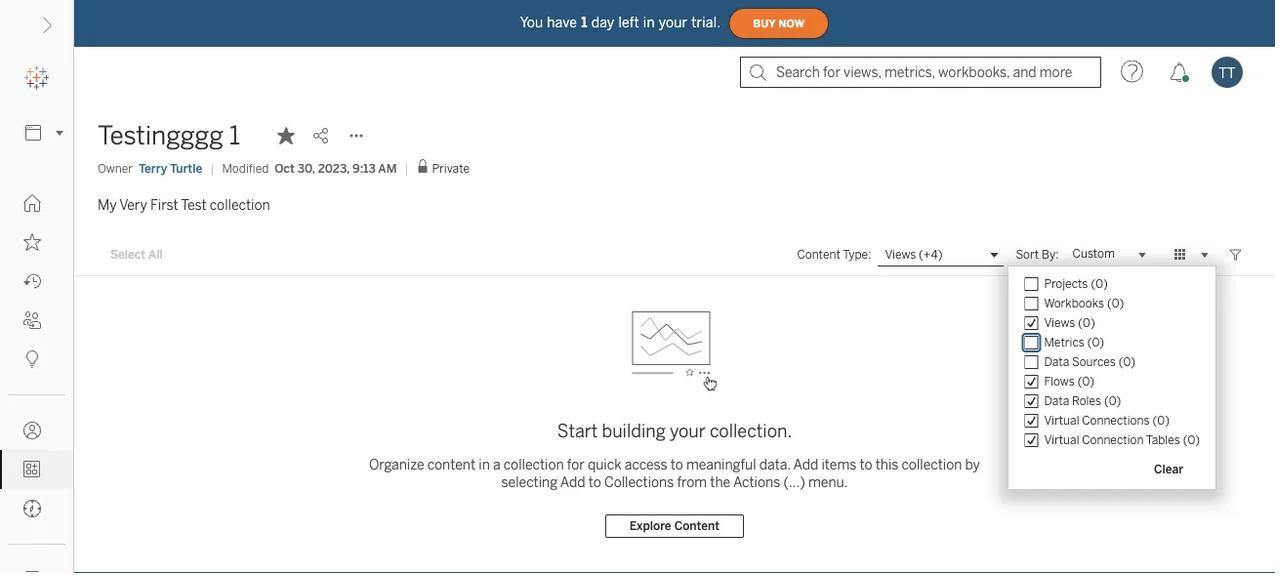 Task type: locate. For each thing, give the bounding box(es) containing it.
| right turtle
[[210, 161, 214, 175]]

sort by:
[[1016, 248, 1060, 262]]

this
[[876, 457, 899, 473]]

2 data from the top
[[1045, 394, 1070, 408]]

1 vertical spatial in
[[479, 457, 490, 473]]

very
[[119, 197, 147, 213]]

( right projects
[[1092, 277, 1096, 291]]

your up the organize content in a collection for quick access to meaningful data. add items to this collection by selecting add to collections from the actions (...) menu.
[[670, 421, 706, 442]]

1 horizontal spatial |
[[405, 161, 409, 175]]

views up metrics
[[1045, 316, 1076, 330]]

(+4)
[[919, 248, 943, 262]]

1 horizontal spatial collection
[[504, 457, 564, 473]]

1 left day
[[581, 14, 588, 31]]

to left this
[[860, 457, 873, 473]]

my very first test collection
[[98, 197, 270, 213]]

my
[[98, 197, 117, 213]]

|
[[210, 161, 214, 175], [405, 161, 409, 175]]

0 vertical spatial add
[[794, 457, 819, 473]]

explore content
[[630, 519, 720, 534]]

selecting
[[502, 474, 558, 490]]

select
[[110, 248, 146, 262]]

( right workbooks
[[1108, 296, 1112, 311]]

Search for views, metrics, workbooks, and more text field
[[741, 57, 1102, 88]]

flows
[[1045, 375, 1075, 389]]

2 horizontal spatial collection
[[902, 457, 963, 473]]

0 right workbooks
[[1112, 296, 1120, 311]]

clear
[[1155, 463, 1184, 477]]

for
[[567, 457, 585, 473]]

) down workbooks
[[1091, 316, 1096, 330]]

type:
[[843, 248, 872, 262]]

1 horizontal spatial content
[[798, 248, 841, 262]]

data up flows
[[1045, 355, 1070, 369]]

owner terry turtle | modified oct 30, 2023, 9:13 am |
[[98, 161, 409, 175]]

the
[[711, 474, 731, 490]]

1 | from the left
[[210, 161, 214, 175]]

content
[[798, 248, 841, 262], [675, 519, 720, 534]]

1 horizontal spatial in
[[644, 14, 655, 31]]

0 vertical spatial views
[[886, 248, 917, 262]]

custom button
[[1065, 243, 1153, 267]]

add down for
[[561, 474, 586, 490]]

content down from on the bottom
[[675, 519, 720, 534]]

1 vertical spatial 1
[[229, 121, 240, 151]]

2 virtual from the top
[[1045, 433, 1080, 447]]

0 vertical spatial virtual
[[1045, 414, 1080, 428]]

) right workbooks
[[1120, 296, 1125, 311]]

add up (...)
[[794, 457, 819, 473]]

1 vertical spatial virtual
[[1045, 433, 1080, 447]]

owner
[[98, 161, 133, 175]]

0 horizontal spatial views
[[886, 248, 917, 262]]

0 right tables
[[1188, 433, 1196, 447]]

select all
[[110, 248, 163, 262]]

0 horizontal spatial content
[[675, 519, 720, 534]]

( right sources
[[1119, 355, 1124, 369]]

) right sources
[[1132, 355, 1136, 369]]

1
[[581, 14, 588, 31], [229, 121, 240, 151]]

terry turtle link
[[139, 160, 202, 177]]

virtual
[[1045, 414, 1080, 428], [1045, 433, 1080, 447]]

0 horizontal spatial collection
[[210, 197, 270, 213]]

0
[[1096, 277, 1104, 291], [1112, 296, 1120, 311], [1084, 316, 1091, 330], [1093, 336, 1100, 350], [1124, 355, 1132, 369], [1083, 375, 1091, 389], [1110, 394, 1117, 408], [1158, 414, 1166, 428], [1188, 433, 1196, 447]]

sources
[[1073, 355, 1116, 369]]

1 vertical spatial views
[[1045, 316, 1076, 330]]

1 horizontal spatial views
[[1045, 316, 1076, 330]]

to down quick
[[589, 474, 602, 490]]

(
[[1092, 277, 1096, 291], [1108, 296, 1112, 311], [1079, 316, 1084, 330], [1088, 336, 1093, 350], [1119, 355, 1124, 369], [1078, 375, 1083, 389], [1105, 394, 1110, 408], [1153, 414, 1158, 428], [1184, 433, 1188, 447]]

) up tables
[[1166, 414, 1170, 428]]

)
[[1104, 277, 1109, 291], [1120, 296, 1125, 311], [1091, 316, 1096, 330], [1100, 336, 1105, 350], [1132, 355, 1136, 369], [1091, 375, 1095, 389], [1117, 394, 1122, 408], [1166, 414, 1170, 428], [1196, 433, 1201, 447]]

data
[[1045, 355, 1070, 369], [1045, 394, 1070, 408]]

you have 1 day left in your trial.
[[520, 14, 721, 31]]

collection
[[210, 197, 270, 213], [504, 457, 564, 473], [902, 457, 963, 473]]

collection down modified
[[210, 197, 270, 213]]

building
[[602, 421, 666, 442]]

your left trial. at the top right of the page
[[659, 14, 688, 31]]

) right tables
[[1196, 433, 1201, 447]]

in right left
[[644, 14, 655, 31]]

by:
[[1042, 248, 1060, 262]]

0 down workbooks
[[1084, 316, 1091, 330]]

0 up roles
[[1083, 375, 1091, 389]]

in
[[644, 14, 655, 31], [479, 457, 490, 473]]

0 vertical spatial 1
[[581, 14, 588, 31]]

clear button
[[1130, 458, 1209, 482]]

data down flows
[[1045, 394, 1070, 408]]

collection left by
[[902, 457, 963, 473]]

content
[[428, 457, 476, 473]]

views left the (+4) at the right top
[[886, 248, 917, 262]]

collection for a
[[504, 457, 564, 473]]

1 vertical spatial data
[[1045, 394, 1070, 408]]

1 up modified
[[229, 121, 240, 151]]

tables
[[1147, 433, 1181, 447]]

all
[[148, 248, 163, 262]]

add
[[794, 457, 819, 473], [561, 474, 586, 490]]

0 vertical spatial content
[[798, 248, 841, 262]]

1 vertical spatial your
[[670, 421, 706, 442]]

1 data from the top
[[1045, 355, 1070, 369]]

0 horizontal spatial add
[[561, 474, 586, 490]]

select all button
[[98, 243, 176, 267]]

( right flows
[[1078, 375, 1083, 389]]

to
[[671, 457, 684, 473], [860, 457, 873, 473], [589, 474, 602, 490]]

9:13
[[353, 161, 376, 175]]

metrics
[[1045, 336, 1085, 350]]

connection
[[1083, 433, 1144, 447]]

custom
[[1073, 247, 1116, 261]]

1 horizontal spatial add
[[794, 457, 819, 473]]

| right "am"
[[405, 161, 409, 175]]

0 horizontal spatial in
[[479, 457, 490, 473]]

by
[[966, 457, 981, 473]]

to up from on the bottom
[[671, 457, 684, 473]]

( right roles
[[1105, 394, 1110, 408]]

0 vertical spatial data
[[1045, 355, 1070, 369]]

0 horizontal spatial 1
[[229, 121, 240, 151]]

collection up selecting
[[504, 457, 564, 473]]

1 vertical spatial add
[[561, 474, 586, 490]]

( up tables
[[1153, 414, 1158, 428]]

first
[[150, 197, 178, 213]]

data.
[[760, 457, 791, 473]]

views
[[886, 248, 917, 262], [1045, 316, 1076, 330]]

testingggg 1
[[98, 121, 240, 151]]

in left a
[[479, 457, 490, 473]]

navigation panel element
[[0, 59, 73, 573]]

now
[[779, 17, 805, 30]]

1 virtual from the top
[[1045, 414, 1080, 428]]

content left type:
[[798, 248, 841, 262]]

meaningful
[[687, 457, 757, 473]]

in inside the organize content in a collection for quick access to meaningful data. add items to this collection by selecting add to collections from the actions (...) menu.
[[479, 457, 490, 473]]

workbooks
[[1045, 296, 1105, 311]]

0 horizontal spatial |
[[210, 161, 214, 175]]

collection.
[[710, 421, 793, 442]]

) up sources
[[1100, 336, 1105, 350]]

1 vertical spatial content
[[675, 519, 720, 534]]

your
[[659, 14, 688, 31], [670, 421, 706, 442]]

from
[[678, 474, 707, 490]]



Task type: describe. For each thing, give the bounding box(es) containing it.
2023,
[[318, 161, 350, 175]]

0 up tables
[[1158, 414, 1166, 428]]

modified
[[222, 161, 269, 175]]

collection for test
[[210, 197, 270, 213]]

menu.
[[809, 474, 848, 490]]

0 vertical spatial in
[[644, 14, 655, 31]]

start building your collection.
[[558, 421, 793, 442]]

oct
[[275, 161, 295, 175]]

a
[[493, 457, 501, 473]]

private
[[432, 162, 470, 176]]

you
[[520, 14, 543, 31]]

content inside button
[[675, 519, 720, 534]]

2 horizontal spatial to
[[860, 457, 873, 473]]

testingggg
[[98, 121, 224, 151]]

0 up 'connections'
[[1110, 394, 1117, 408]]

1 horizontal spatial 1
[[581, 14, 588, 31]]

2 | from the left
[[405, 161, 409, 175]]

views (+4) button
[[878, 243, 1005, 267]]

( down workbooks
[[1079, 316, 1084, 330]]

turtle
[[170, 161, 202, 175]]

organize content in a collection for quick access to meaningful data. add items to this collection by selecting add to collections from the actions (...) menu.
[[369, 457, 981, 490]]

items
[[822, 457, 857, 473]]

content type:
[[798, 248, 872, 262]]

) down custom dropdown button
[[1104, 277, 1109, 291]]

content type: group
[[1017, 274, 1209, 450]]

projects ( 0 ) workbooks ( 0 ) views ( 0 ) metrics ( 0 ) data sources ( 0 ) flows ( 0 ) data roles ( 0 ) virtual connections ( 0 ) virtual connection tables ( 0 )
[[1045, 277, 1201, 447]]

( right tables
[[1184, 433, 1188, 447]]

views inside projects ( 0 ) workbooks ( 0 ) views ( 0 ) metrics ( 0 ) data sources ( 0 ) flows ( 0 ) data roles ( 0 ) virtual connections ( 0 ) virtual connection tables ( 0 )
[[1045, 316, 1076, 330]]

quick
[[588, 457, 622, 473]]

am
[[378, 161, 397, 175]]

test
[[181, 197, 207, 213]]

organize
[[369, 457, 425, 473]]

trial.
[[692, 14, 721, 31]]

grid view image
[[1172, 246, 1190, 264]]

sort
[[1016, 248, 1040, 262]]

buy now
[[753, 17, 805, 30]]

0 up sources
[[1093, 336, 1100, 350]]

start
[[558, 421, 598, 442]]

buy
[[753, 17, 776, 30]]

) up 'connections'
[[1117, 394, 1122, 408]]

buy now button
[[729, 8, 830, 39]]

day
[[592, 14, 615, 31]]

(...)
[[784, 474, 806, 490]]

views (+4)
[[886, 248, 943, 262]]

explore
[[630, 519, 672, 534]]

access
[[625, 457, 668, 473]]

) down sources
[[1091, 375, 1095, 389]]

left
[[619, 14, 640, 31]]

30,
[[298, 161, 315, 175]]

0 right sources
[[1124, 355, 1132, 369]]

main navigation. press the up and down arrow keys to access links. element
[[0, 184, 73, 573]]

1 horizontal spatial to
[[671, 457, 684, 473]]

explore content button
[[606, 515, 745, 538]]

0 down custom dropdown button
[[1096, 277, 1104, 291]]

connections
[[1083, 414, 1150, 428]]

roles
[[1073, 394, 1102, 408]]

terry
[[139, 161, 167, 175]]

0 horizontal spatial to
[[589, 474, 602, 490]]

0 vertical spatial your
[[659, 14, 688, 31]]

have
[[547, 14, 578, 31]]

projects
[[1045, 277, 1089, 291]]

actions
[[734, 474, 781, 490]]

collections
[[605, 474, 674, 490]]

( up sources
[[1088, 336, 1093, 350]]

views inside views (+4) popup button
[[886, 248, 917, 262]]



Task type: vqa. For each thing, say whether or not it's contained in the screenshot.
the bottommost Add
yes



